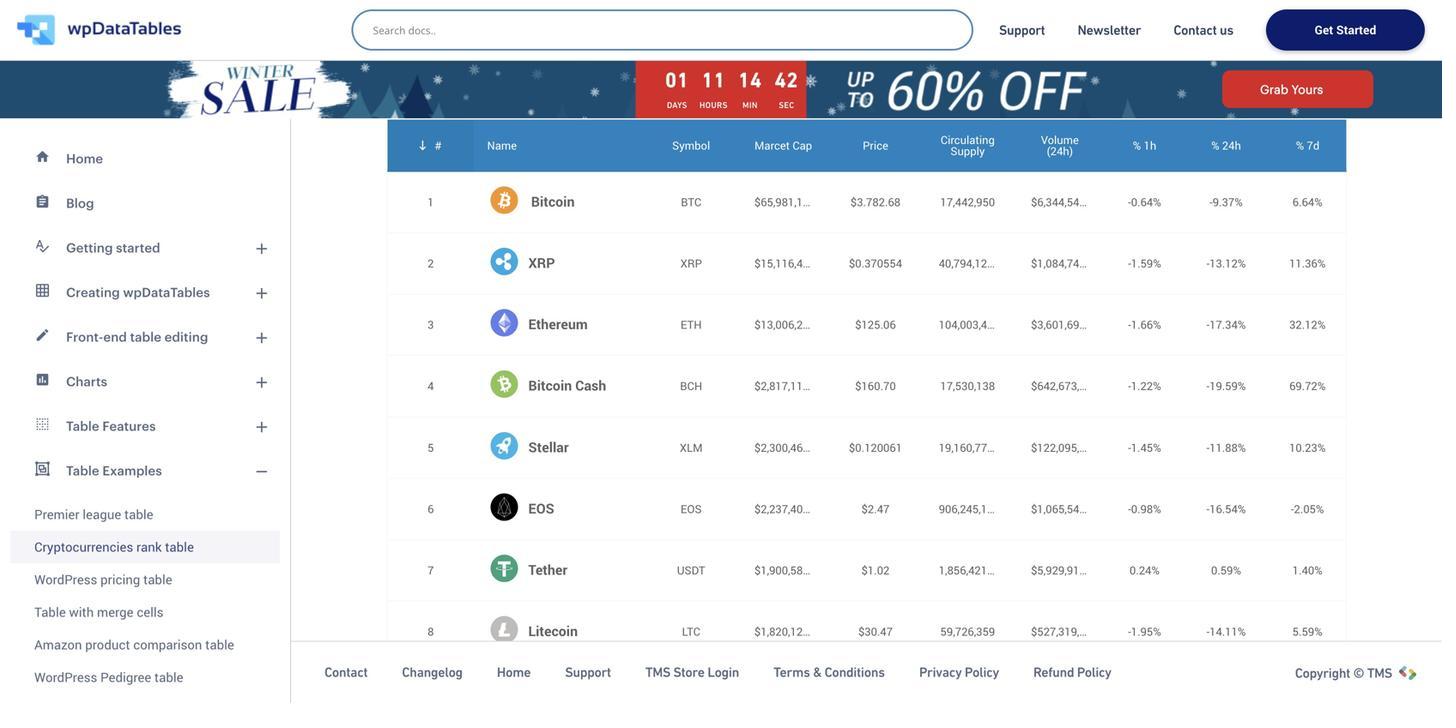 Task type: vqa. For each thing, say whether or not it's contained in the screenshot.


Task type: describe. For each thing, give the bounding box(es) containing it.
copyright
[[1295, 666, 1350, 682]]

changelog link
[[402, 665, 463, 682]]

litecoin
[[528, 622, 578, 641]]

premier
[[34, 506, 79, 524]]

11.36%
[[1289, 256, 1326, 271]]

login
[[707, 665, 739, 681]]

tms store login
[[645, 665, 739, 681]]

terms
[[773, 665, 810, 681]]

7
[[428, 563, 434, 578]]

8
[[428, 624, 434, 640]]

Search input search field
[[373, 18, 960, 42]]

getting started link
[[10, 226, 280, 270]]

0.59%
[[1211, 563, 1241, 578]]

19,160,772,695 *
[[939, 440, 1022, 456]]

wpdatatables - tables and charts manager wordpress plugin image
[[17, 15, 181, 45]]

1.95%
[[1131, 624, 1161, 640]]

$1.02
[[861, 563, 890, 578]]

getting started
[[66, 240, 160, 255]]

cash
[[575, 377, 606, 395]]

wordpress for wordpress pedigree table
[[34, 669, 97, 687]]

volume
[[1041, 132, 1079, 148]]

$122,095,291
[[1031, 440, 1098, 456]]

contact for contact us
[[1174, 22, 1217, 38]]

7d
[[1307, 138, 1319, 153]]

table examples link
[[10, 449, 280, 494]]

-2.05%
[[1291, 502, 1324, 517]]

% for % 24h
[[1211, 138, 1219, 153]]

pricing
[[100, 571, 140, 589]]

tms store login link
[[645, 665, 739, 682]]

$0.120061
[[849, 440, 902, 456]]

grab yours
[[1260, 82, 1323, 96]]

cap
[[793, 138, 812, 153]]

ltc
[[682, 624, 700, 640]]

40,794,121,066 *
[[939, 256, 1022, 271]]

contact for contact
[[324, 665, 368, 681]]

$5,929,918,169
[[1031, 563, 1107, 578]]

0 horizontal spatial support link
[[565, 665, 611, 682]]

3
[[428, 317, 434, 333]]

0 vertical spatial support link
[[999, 21, 1045, 39]]

usdt
[[677, 563, 705, 578]]

creating wpdatatables link
[[10, 270, 280, 315]]

contact link
[[324, 665, 368, 682]]

6.64%
[[1292, 194, 1322, 210]]

0 horizontal spatial home
[[66, 151, 103, 166]]

support for left support link
[[565, 665, 611, 681]]

supply
[[950, 143, 985, 159]]

contact us
[[1174, 22, 1233, 38]]

cryptocurrencies rank table
[[34, 539, 194, 556]]

volume (24h)
[[1041, 132, 1079, 159]]

started
[[1336, 22, 1376, 38]]

eth
[[681, 317, 702, 333]]

us
[[1220, 22, 1233, 38]]

- for 11.88%
[[1206, 440, 1210, 456]]

-1.95%
[[1128, 624, 1161, 640]]

creating wpdatatables
[[66, 285, 210, 300]]

- for 1.66%
[[1128, 317, 1131, 333]]

policy for privacy policy
[[965, 665, 999, 681]]

wordpress for wordpress pricing table
[[34, 571, 97, 589]]

columns
[[422, 46, 470, 63]]

0 vertical spatial home link
[[10, 136, 280, 181]]

$13,006,271,179
[[754, 317, 836, 333]]

$2,237,400,763
[[754, 502, 830, 517]]

with
[[69, 604, 94, 621]]

1 horizontal spatial xrp
[[680, 256, 702, 271]]

tether
[[528, 561, 567, 579]]

sec
[[779, 100, 794, 110]]

1 vertical spatial home
[[497, 665, 531, 681]]

table features link
[[10, 404, 280, 449]]

©
[[1353, 666, 1364, 682]]

bitcoin cash
[[528, 377, 606, 395]]

$527,319,088
[[1031, 624, 1098, 640]]

-1.22%
[[1128, 379, 1161, 394]]

1.59%
[[1131, 256, 1161, 271]]

-19.59%
[[1206, 379, 1246, 394]]

$2,817,114,877
[[754, 379, 830, 394]]

0.24%
[[1130, 563, 1160, 578]]

% 1h: activate to sort column ascending element
[[1106, 120, 1183, 172]]

% for % 1h
[[1133, 138, 1141, 153]]

circulating supply: activate to sort column ascending element
[[922, 120, 1014, 172]]

17,442,950
[[940, 194, 995, 210]]

$15,116,406,178
[[754, 256, 836, 271]]

59,726,359
[[940, 624, 995, 640]]

grab yours link
[[1222, 70, 1373, 108]]

1h
[[1144, 138, 1156, 153]]

yours
[[1292, 82, 1323, 96]]

terms & conditions link
[[773, 665, 885, 682]]

- for 17.34%
[[1206, 317, 1210, 333]]

wordpress pricing table link
[[10, 564, 280, 597]]

cryptocurrencies
[[34, 539, 133, 556]]

- for 19.59%
[[1206, 379, 1210, 394]]

wpdatatables
[[123, 285, 210, 300]]

906,245,118 *
[[939, 502, 1007, 517]]

price: activate to sort column ascending element
[[829, 120, 922, 172]]

btc
[[681, 194, 701, 210]]

newsletter link
[[1078, 21, 1141, 39]]

% 7d: activate to sort column ascending element
[[1269, 120, 1346, 172]]

-0.64%
[[1128, 194, 1161, 210]]

table features
[[66, 419, 156, 434]]

- for 9.37%
[[1210, 194, 1213, 210]]

11.88%
[[1210, 440, 1246, 456]]

circulating
[[941, 132, 995, 148]]

features
[[102, 419, 156, 434]]



Task type: locate. For each thing, give the bounding box(es) containing it.
xrp up ethereum
[[528, 254, 555, 272]]

- down 10.23%
[[1291, 502, 1294, 517]]

examples
[[102, 464, 162, 479]]

1 % from the left
[[1133, 138, 1141, 153]]

0.98%
[[1131, 502, 1161, 517]]

0 vertical spatial wordpress
[[34, 571, 97, 589]]

name: activate to sort column ascending element
[[473, 120, 645, 172]]

1 vertical spatial support
[[565, 665, 611, 681]]

10.23%
[[1289, 440, 1326, 456]]

9
[[428, 686, 434, 701]]

table
[[130, 330, 161, 345], [124, 506, 153, 524], [165, 539, 194, 556], [143, 571, 172, 589], [205, 636, 234, 654], [154, 669, 183, 687]]

1 vertical spatial table
[[66, 464, 99, 479]]

eos
[[528, 499, 554, 518], [681, 502, 702, 517]]

1 vertical spatial bitcoin
[[528, 377, 572, 395]]

table examples
[[66, 464, 162, 479]]

2.05%
[[1294, 502, 1324, 517]]

stellar
[[528, 438, 569, 456]]

blog link
[[10, 181, 280, 226]]

refund policy
[[1033, 665, 1111, 681]]

- for 14.11%
[[1206, 624, 1210, 640]]

$65,981,154,527
[[754, 194, 836, 210]]

getting
[[66, 240, 113, 255]]

tms left store
[[645, 665, 670, 681]]

% left 24h
[[1211, 138, 1219, 153]]

- for 2.05%
[[1291, 502, 1294, 517]]

-13.12%
[[1206, 256, 1246, 271]]

table for wordpress pricing table
[[143, 571, 172, 589]]

2 policy from the left
[[1077, 665, 1111, 681]]

-1.45%
[[1128, 440, 1161, 456]]

2 wordpress from the top
[[34, 669, 97, 687]]

2 horizontal spatial %
[[1296, 138, 1304, 153]]

1 policy from the left
[[965, 665, 999, 681]]

- down % 24h: activate to sort column ascending element on the top right of the page
[[1210, 194, 1213, 210]]

1 horizontal spatial support
[[999, 22, 1045, 38]]

grab
[[1260, 82, 1288, 96]]

- right 0.98%
[[1206, 502, 1210, 517]]

bitcoin for bitcoin cash
[[528, 377, 572, 395]]

table up premier league table
[[66, 464, 99, 479]]

policy right refund
[[1077, 665, 1111, 681]]

- right 1.45%
[[1206, 440, 1210, 456]]

table for front-end table editing
[[130, 330, 161, 345]]

$3.782.68
[[851, 194, 900, 210]]

1 horizontal spatial support link
[[999, 21, 1045, 39]]

table for premier league table
[[124, 506, 153, 524]]

2
[[428, 256, 434, 271]]

14
[[738, 68, 762, 92]]

-16.54%
[[1206, 502, 1246, 517]]

% inside 'element'
[[1133, 138, 1141, 153]]

0 vertical spatial contact
[[1174, 22, 1217, 38]]

3 % from the left
[[1296, 138, 1304, 153]]

cryptocurrencies rank table link
[[10, 531, 280, 564]]

wordpress pricing table
[[34, 571, 172, 589]]

1 horizontal spatial home
[[497, 665, 531, 681]]

eos up tether on the left bottom
[[528, 499, 554, 518]]

$642,673,291
[[1031, 379, 1098, 394]]

min
[[742, 100, 758, 110]]

table down charts
[[66, 419, 99, 434]]

- for 0.64%
[[1128, 194, 1131, 210]]

comparison
[[133, 636, 202, 654]]

charts link
[[10, 360, 280, 404]]

- for 1.95%
[[1128, 624, 1131, 640]]

policy for refund policy
[[1077, 665, 1111, 681]]

table for cryptocurrencies rank table
[[165, 539, 194, 556]]

ethereum
[[528, 315, 588, 334]]

1 horizontal spatial contact
[[1174, 22, 1217, 38]]

bitcoin for bitcoin
[[531, 192, 575, 211]]

0 vertical spatial bitcoin
[[531, 192, 575, 211]]

5
[[428, 440, 434, 456]]

wordpress pedigree table link
[[10, 662, 280, 694]]

$1,900,583,447
[[754, 563, 830, 578]]

-11.88%
[[1206, 440, 1246, 456]]

0 vertical spatial home
[[66, 151, 103, 166]]

end
[[103, 330, 127, 345]]

- right 1.66%
[[1206, 317, 1210, 333]]

table for table features
[[66, 419, 99, 434]]

% 7d
[[1296, 138, 1319, 153]]

home down the litecoin
[[497, 665, 531, 681]]

hours
[[699, 100, 728, 110]]

volume (24h): activate to sort column ascending element
[[1014, 120, 1106, 172]]

0 horizontal spatial eos
[[528, 499, 554, 518]]

policy
[[965, 665, 999, 681], [1077, 665, 1111, 681]]

9.37%
[[1213, 194, 1243, 210]]

1 vertical spatial support link
[[565, 665, 611, 682]]

0 vertical spatial table
[[66, 419, 99, 434]]

#: activate to sort column descending element
[[388, 120, 473, 172]]

1.40%
[[1292, 563, 1322, 578]]

- for 13.12%
[[1206, 256, 1210, 271]]

1 vertical spatial contact
[[324, 665, 368, 681]]

days
[[667, 100, 687, 110]]

table right rank
[[165, 539, 194, 556]]

11
[[702, 68, 726, 92]]

table right comparison
[[205, 636, 234, 654]]

-1.59%
[[1128, 256, 1161, 271]]

bitcoin
[[531, 192, 575, 211], [528, 377, 572, 395]]

home link down the litecoin
[[497, 665, 531, 682]]

1.45%
[[1131, 440, 1161, 456]]

1 wordpress from the top
[[34, 571, 97, 589]]

table for table examples
[[66, 464, 99, 479]]

product
[[85, 636, 130, 654]]

contact
[[1174, 22, 1217, 38], [324, 665, 368, 681]]

17,530,138
[[940, 379, 995, 394]]

tms right the ©
[[1367, 666, 1392, 682]]

13.55%
[[1289, 686, 1326, 701]]

- up -1.45%
[[1128, 379, 1131, 394]]

charts
[[66, 374, 107, 389]]

% left 1h
[[1133, 138, 1141, 153]]

table down comparison
[[154, 669, 183, 687]]

changelog
[[402, 665, 463, 681]]

symbol: activate to sort column ascending element
[[645, 120, 737, 172]]

0 horizontal spatial support
[[565, 665, 611, 681]]

0 horizontal spatial %
[[1133, 138, 1141, 153]]

0 horizontal spatial home link
[[10, 136, 280, 181]]

- right $1,065,544,841 on the right of the page
[[1128, 502, 1131, 517]]

refund policy link
[[1033, 665, 1111, 682]]

- right 1.95%
[[1206, 624, 1210, 640]]

table with merge cells
[[34, 604, 164, 621]]

$0.370554
[[849, 256, 902, 271]]

$1,084,749,047
[[1031, 256, 1107, 271]]

1.22%
[[1131, 379, 1161, 394]]

0 horizontal spatial contact
[[324, 665, 368, 681]]

bitcoin down name: activate to sort column ascending element
[[531, 192, 575, 211]]

$2,300,466,152
[[754, 440, 830, 456]]

2 vertical spatial table
[[34, 604, 66, 621]]

104,003,442
[[939, 317, 1000, 333]]

0 horizontal spatial tms
[[645, 665, 670, 681]]

league
[[83, 506, 121, 524]]

- right $1,084,749,047
[[1128, 256, 1131, 271]]

wordpress down amazon
[[34, 669, 97, 687]]

5.59%
[[1292, 624, 1322, 640]]

- down % 1h: activate to sort column ascending 'element'
[[1128, 194, 1131, 210]]

refund
[[1033, 665, 1074, 681]]

$6,344,541,359
[[1031, 194, 1107, 210]]

table for wordpress pedigree table
[[154, 669, 183, 687]]

1 vertical spatial wordpress
[[34, 669, 97, 687]]

table for table with merge cells
[[34, 604, 66, 621]]

home link up blog
[[10, 136, 280, 181]]

- for 0.98%
[[1128, 502, 1131, 517]]

69.72%
[[1289, 379, 1326, 394]]

1 horizontal spatial tms
[[1367, 666, 1392, 682]]

xrp up the eth
[[680, 256, 702, 271]]

amazon product comparison table
[[34, 636, 234, 654]]

policy right privacy
[[965, 665, 999, 681]]

1 horizontal spatial eos
[[681, 502, 702, 517]]

rank
[[136, 539, 162, 556]]

marcet cap: activate to sort column ascending element
[[737, 120, 829, 172]]

entries
[[1296, 87, 1333, 102]]

wordpress
[[34, 571, 97, 589], [34, 669, 97, 687]]

0 horizontal spatial policy
[[965, 665, 999, 681]]

table left with
[[34, 604, 66, 621]]

print button
[[510, 37, 587, 72]]

-0.98%
[[1128, 502, 1161, 517]]

support for the top support link
[[999, 22, 1045, 38]]

Search form search field
[[373, 18, 960, 42]]

support
[[999, 22, 1045, 38], [565, 665, 611, 681]]

table right end
[[130, 330, 161, 345]]

$3,601,693,220
[[1031, 317, 1107, 333]]

0 horizontal spatial xrp
[[528, 254, 555, 272]]

support link
[[999, 21, 1045, 39], [565, 665, 611, 682]]

- right the 1.59%
[[1206, 256, 1210, 271]]

% left 7d
[[1296, 138, 1304, 153]]

- down the 0.24%
[[1128, 624, 1131, 640]]

% 24h: activate to sort column ascending element
[[1183, 120, 1269, 172]]

home
[[66, 151, 103, 166], [497, 665, 531, 681]]

policy inside refund policy link
[[1077, 665, 1111, 681]]

table inside "link"
[[66, 419, 99, 434]]

- for 16.54%
[[1206, 502, 1210, 517]]

tms
[[645, 665, 670, 681], [1367, 666, 1392, 682]]

1 horizontal spatial home link
[[497, 665, 531, 682]]

2 % from the left
[[1211, 138, 1219, 153]]

#
[[435, 138, 442, 153]]

- for 1.22%
[[1128, 379, 1131, 394]]

- right "1.22%"
[[1206, 379, 1210, 394]]

1 horizontal spatial %
[[1211, 138, 1219, 153]]

1 horizontal spatial policy
[[1077, 665, 1111, 681]]

table up cryptocurrencies rank table link
[[124, 506, 153, 524]]

0 vertical spatial support
[[999, 22, 1045, 38]]

$30.47
[[858, 624, 893, 640]]

home up blog
[[66, 151, 103, 166]]

creating
[[66, 285, 120, 300]]

table up cells
[[143, 571, 172, 589]]

newsletter
[[1078, 22, 1141, 38]]

eos up usdt
[[681, 502, 702, 517]]

- down -1.22% at the right of the page
[[1128, 440, 1131, 456]]

columns button
[[387, 37, 500, 72]]

policy inside privacy policy 'link'
[[965, 665, 999, 681]]

- for 1.45%
[[1128, 440, 1131, 456]]

- right the $3,601,693,220
[[1128, 317, 1131, 333]]

bch
[[680, 379, 702, 394]]

- for 1.59%
[[1128, 256, 1131, 271]]

circulating supply
[[941, 132, 995, 159]]

wordpress up with
[[34, 571, 97, 589]]

bitcoin left cash
[[528, 377, 572, 395]]

get started link
[[1266, 9, 1425, 51]]

% for % 7d
[[1296, 138, 1304, 153]]

1
[[428, 194, 434, 210]]

1 vertical spatial home link
[[497, 665, 531, 682]]



